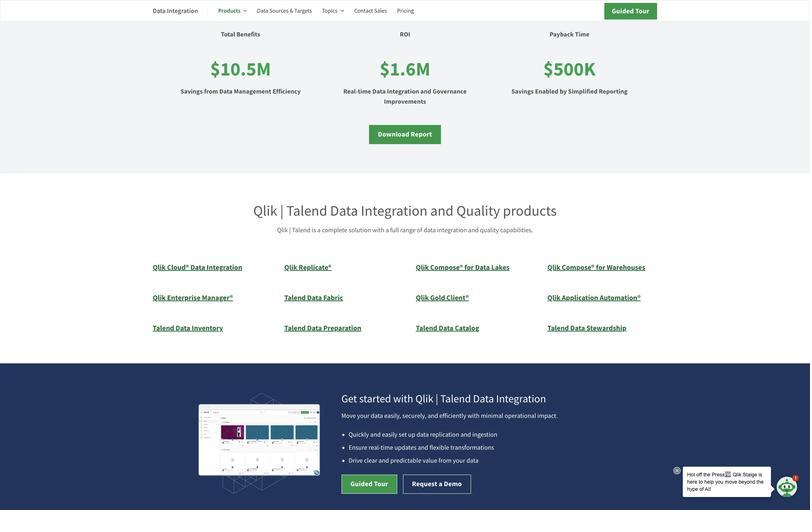 Task type: describe. For each thing, give the bounding box(es) containing it.
and right the "securely,"
[[428, 412, 438, 421]]

talend data fabric link
[[284, 293, 343, 303]]

0 horizontal spatial a
[[317, 227, 321, 235]]

qlik gold client®
[[416, 293, 469, 303]]

gold
[[431, 293, 445, 303]]

contact
[[354, 7, 373, 14]]

| for qlik | talend data integration and quality products
[[280, 202, 284, 220]]

application
[[562, 293, 599, 303]]

qlik for qlik enterprise manager®
[[153, 293, 166, 303]]

replication
[[430, 431, 460, 440]]

qlik cloud® data integration link
[[153, 263, 242, 273]]

qlik compose® for warehouses link
[[548, 263, 646, 273]]

governance
[[433, 87, 467, 96]]

payback time
[[550, 30, 590, 39]]

download report
[[378, 130, 432, 139]]

0 vertical spatial guided tour link
[[605, 3, 657, 20]]

0 vertical spatial from
[[204, 87, 218, 96]]

qlik for qlik replicate®
[[284, 263, 297, 273]]

talend data inventory link
[[153, 324, 223, 334]]

report
[[411, 130, 432, 139]]

is
[[312, 227, 316, 235]]

guided tour for bottommost guided tour link
[[351, 480, 388, 489]]

operational
[[505, 412, 536, 421]]

compose® for data
[[431, 263, 463, 273]]

qlik replicate® link
[[284, 263, 332, 273]]

solution
[[349, 227, 371, 235]]

with for efficiently
[[468, 412, 480, 421]]

0 vertical spatial your
[[357, 412, 370, 421]]

data sources & targets
[[257, 7, 312, 14]]

easily,
[[384, 412, 401, 421]]

data integration
[[153, 6, 198, 15]]

total
[[221, 30, 235, 39]]

up
[[408, 431, 416, 440]]

data sources & targets link
[[257, 2, 312, 20]]

range
[[400, 227, 416, 235]]

efficiency
[[273, 87, 301, 96]]

move your data easily, securely, and efficiently with minimal operational impact.
[[342, 412, 558, 421]]

1 horizontal spatial your
[[453, 457, 465, 466]]

preparation
[[324, 324, 362, 334]]

a inside request a demo link
[[439, 480, 443, 489]]

targets
[[295, 7, 312, 14]]

minimal
[[481, 412, 504, 421]]

data inside data sources & targets link
[[257, 7, 268, 14]]

and left quality
[[468, 227, 479, 235]]

download
[[378, 130, 410, 139]]

qlik for qlik | talend data integration and quality products
[[253, 202, 277, 220]]

sales
[[374, 7, 387, 14]]

talend data fabric
[[284, 293, 343, 303]]

guided for top guided tour link
[[612, 7, 634, 16]]

efficiently
[[440, 412, 467, 421]]

talend data preparation link
[[284, 324, 362, 334]]

data right up
[[417, 431, 429, 440]]

value
[[423, 457, 437, 466]]

qlik for qlik application automation®
[[548, 293, 561, 303]]

talend data preparation
[[284, 324, 362, 334]]

products link
[[218, 2, 247, 20]]

1 horizontal spatial a
[[386, 227, 389, 235]]

talend data catalog link
[[416, 324, 479, 334]]

qlik application automation®
[[548, 293, 641, 303]]

get started | data integration solutions | data quality and integration image
[[198, 393, 320, 494]]

quality
[[457, 202, 500, 220]]

qlik | talend data integration and quality products
[[253, 202, 557, 220]]

impact.
[[538, 412, 558, 421]]

data inside real-time data integration and governance improvements
[[373, 87, 386, 96]]

qlik compose® for data lakes link
[[416, 263, 510, 273]]

time inside real-time data integration and governance improvements
[[358, 87, 371, 96]]

ingestion
[[473, 431, 498, 440]]

warehouses
[[607, 263, 646, 273]]

savings for $10.5m
[[181, 87, 203, 96]]

full
[[390, 227, 399, 235]]

and inside real-time data integration and governance improvements
[[421, 87, 432, 96]]

qlik enterprise manager® link
[[153, 293, 233, 303]]

quality
[[480, 227, 499, 235]]

qlik for qlik gold client®
[[416, 293, 429, 303]]

ensure real-time updates and flexible transformations
[[349, 444, 494, 453]]

topics link
[[322, 2, 344, 20]]

for for data
[[465, 263, 474, 273]]

enterprise
[[167, 293, 201, 303]]

management
[[234, 87, 271, 96]]

| for qlik | talend is a complete solution with a full range of data integration and quality capabilities.
[[289, 227, 291, 235]]

benefits
[[237, 30, 260, 39]]

clear
[[364, 457, 378, 466]]

with for solution
[[373, 227, 385, 235]]

ensure
[[349, 444, 368, 453]]

move
[[342, 412, 356, 421]]

qlik for qlik compose® for data lakes
[[416, 263, 429, 273]]



Task type: vqa. For each thing, say whether or not it's contained in the screenshot.
leftmost 'a'
yes



Task type: locate. For each thing, give the bounding box(es) containing it.
1 vertical spatial your
[[453, 457, 465, 466]]

demo
[[444, 480, 462, 489]]

0 horizontal spatial for
[[465, 263, 474, 273]]

your down transformations
[[453, 457, 465, 466]]

2 vertical spatial with
[[468, 412, 480, 421]]

data down transformations
[[467, 457, 479, 466]]

qlik replicate®
[[284, 263, 332, 273]]

1 vertical spatial with
[[393, 393, 414, 406]]

guided tour link
[[605, 3, 657, 20], [342, 475, 397, 495]]

pricing link
[[397, 2, 414, 20]]

payback
[[550, 30, 574, 39]]

2 horizontal spatial |
[[436, 393, 438, 406]]

manager®
[[202, 293, 233, 303]]

1 vertical spatial time
[[381, 444, 393, 453]]

integration inside real-time data integration and governance improvements
[[387, 87, 419, 96]]

talend data inventory
[[153, 324, 223, 334]]

0 vertical spatial guided
[[612, 7, 634, 16]]

0 horizontal spatial guided
[[351, 480, 373, 489]]

0 vertical spatial guided tour
[[612, 7, 650, 16]]

with left minimal
[[468, 412, 480, 421]]

drive
[[349, 457, 363, 466]]

data
[[153, 6, 166, 15], [257, 7, 268, 14], [219, 87, 233, 96], [373, 87, 386, 96], [330, 202, 358, 220], [191, 263, 205, 273], [475, 263, 490, 273], [307, 293, 322, 303], [176, 324, 190, 334], [307, 324, 322, 334], [439, 324, 454, 334], [571, 324, 585, 334], [473, 393, 494, 406]]

lakes
[[492, 263, 510, 273]]

qlik enterprise manager®
[[153, 293, 233, 303]]

from
[[204, 87, 218, 96], [439, 457, 452, 466]]

and up integration
[[431, 202, 454, 220]]

$10.5m
[[210, 57, 271, 82]]

data right of
[[424, 227, 436, 235]]

transformations
[[451, 444, 494, 453]]

&
[[290, 7, 293, 14]]

1 vertical spatial from
[[439, 457, 452, 466]]

2 savings from the left
[[512, 87, 534, 96]]

and up transformations
[[461, 431, 471, 440]]

set
[[399, 431, 407, 440]]

time
[[575, 30, 590, 39]]

2 for from the left
[[596, 263, 606, 273]]

of
[[417, 227, 423, 235]]

data
[[424, 227, 436, 235], [371, 412, 383, 421], [417, 431, 429, 440], [467, 457, 479, 466]]

tour for bottommost guided tour link
[[374, 480, 388, 489]]

data left easily,
[[371, 412, 383, 421]]

compose®
[[431, 263, 463, 273], [562, 263, 595, 273]]

sources
[[270, 7, 289, 14]]

your
[[357, 412, 370, 421], [453, 457, 465, 466]]

compose® up application at the right bottom of page
[[562, 263, 595, 273]]

1 vertical spatial tour
[[374, 480, 388, 489]]

0 horizontal spatial guided tour
[[351, 480, 388, 489]]

and down quickly and easily set up data replication and ingestion
[[418, 444, 428, 453]]

integration
[[437, 227, 467, 235]]

qlik for qlik cloud® data integration
[[153, 263, 166, 273]]

0 horizontal spatial savings
[[181, 87, 203, 96]]

catalog
[[455, 324, 479, 334]]

replicate®
[[299, 263, 332, 273]]

tour
[[636, 7, 650, 16], [374, 480, 388, 489]]

qlik gold client® link
[[416, 293, 469, 303]]

real-
[[344, 87, 358, 96]]

contact sales link
[[354, 2, 387, 20]]

a left demo
[[439, 480, 443, 489]]

flexible
[[430, 444, 449, 453]]

1 vertical spatial guided
[[351, 480, 373, 489]]

time
[[358, 87, 371, 96], [381, 444, 393, 453]]

2 horizontal spatial a
[[439, 480, 443, 489]]

2 vertical spatial |
[[436, 393, 438, 406]]

1 vertical spatial |
[[289, 227, 291, 235]]

0 horizontal spatial your
[[357, 412, 370, 421]]

1 horizontal spatial time
[[381, 444, 393, 453]]

with up easily,
[[393, 393, 414, 406]]

get
[[342, 393, 357, 406]]

0 horizontal spatial |
[[280, 202, 284, 220]]

savings from data management efficiency
[[181, 87, 301, 96]]

1 for from the left
[[465, 263, 474, 273]]

0 horizontal spatial tour
[[374, 480, 388, 489]]

and up "real-"
[[370, 431, 381, 440]]

guided for bottommost guided tour link
[[351, 480, 373, 489]]

|
[[280, 202, 284, 220], [289, 227, 291, 235], [436, 393, 438, 406]]

and right clear
[[379, 457, 389, 466]]

a left full
[[386, 227, 389, 235]]

2 compose® from the left
[[562, 263, 595, 273]]

1 horizontal spatial |
[[289, 227, 291, 235]]

for
[[465, 263, 474, 273], [596, 263, 606, 273]]

0 vertical spatial tour
[[636, 7, 650, 16]]

guided tour
[[612, 7, 650, 16], [351, 480, 388, 489]]

talend data catalog
[[416, 324, 479, 334]]

started
[[359, 393, 391, 406]]

for left lakes
[[465, 263, 474, 273]]

1 horizontal spatial guided tour link
[[605, 3, 657, 20]]

qlik compose® for warehouses
[[548, 263, 646, 273]]

0 horizontal spatial with
[[373, 227, 385, 235]]

compose® up qlik gold client®
[[431, 263, 463, 273]]

cloud®
[[167, 263, 189, 273]]

2 horizontal spatial with
[[468, 412, 480, 421]]

1 horizontal spatial guided tour
[[612, 7, 650, 16]]

fabric
[[324, 293, 343, 303]]

0 vertical spatial time
[[358, 87, 371, 96]]

easily
[[382, 431, 398, 440]]

predictable
[[391, 457, 422, 466]]

1 horizontal spatial for
[[596, 263, 606, 273]]

1 savings from the left
[[181, 87, 203, 96]]

with
[[373, 227, 385, 235], [393, 393, 414, 406], [468, 412, 480, 421]]

qlik for qlik compose® for warehouses
[[548, 263, 561, 273]]

pricing
[[397, 7, 414, 14]]

enabled
[[535, 87, 559, 96]]

0 vertical spatial |
[[280, 202, 284, 220]]

qlik cloud® data integration
[[153, 263, 242, 273]]

automation®
[[600, 293, 641, 303]]

1 vertical spatial guided tour
[[351, 480, 388, 489]]

download report link
[[369, 125, 441, 144]]

1 horizontal spatial tour
[[636, 7, 650, 16]]

simplified
[[568, 87, 598, 96]]

qlik for qlik | talend is a complete solution with a full range of data integration and quality capabilities.
[[277, 227, 288, 235]]

drive clear and predictable value from your data
[[349, 457, 479, 466]]

1 vertical spatial guided tour link
[[342, 475, 397, 495]]

0 horizontal spatial guided tour link
[[342, 475, 397, 495]]

0 horizontal spatial time
[[358, 87, 371, 96]]

data integration menu bar
[[153, 2, 424, 20]]

capabilities.
[[500, 227, 533, 235]]

your right move
[[357, 412, 370, 421]]

compose® for warehouses
[[562, 263, 595, 273]]

talend data stewardship link
[[548, 324, 627, 334]]

quickly
[[349, 431, 369, 440]]

0 vertical spatial with
[[373, 227, 385, 235]]

quickly and easily set up data replication and ingestion
[[349, 431, 498, 440]]

updates
[[395, 444, 417, 453]]

total benefits
[[221, 30, 260, 39]]

products
[[218, 7, 241, 14]]

1 horizontal spatial from
[[439, 457, 452, 466]]

products
[[503, 202, 557, 220]]

complete
[[322, 227, 348, 235]]

with left full
[[373, 227, 385, 235]]

a right is
[[317, 227, 321, 235]]

$500k
[[544, 57, 596, 82]]

savings for $500k
[[512, 87, 534, 96]]

reporting
[[599, 87, 628, 96]]

stewardship
[[587, 324, 627, 334]]

1 compose® from the left
[[431, 263, 463, 273]]

for for warehouses
[[596, 263, 606, 273]]

savings enabled by simplified reporting
[[512, 87, 628, 96]]

0 horizontal spatial from
[[204, 87, 218, 96]]

1 horizontal spatial compose®
[[562, 263, 595, 273]]

integration inside menu bar
[[167, 6, 198, 15]]

qlik compose® for data lakes
[[416, 263, 510, 273]]

and up the improvements
[[421, 87, 432, 96]]

guided tour for top guided tour link
[[612, 7, 650, 16]]

1 horizontal spatial guided
[[612, 7, 634, 16]]

tour for top guided tour link
[[636, 7, 650, 16]]

qlik | talend is a complete solution with a full range of data integration and quality capabilities.
[[277, 227, 533, 235]]

request a demo
[[412, 480, 462, 489]]

contact sales
[[354, 7, 387, 14]]

a
[[317, 227, 321, 235], [386, 227, 389, 235], [439, 480, 443, 489]]

1 horizontal spatial savings
[[512, 87, 534, 96]]

client®
[[447, 293, 469, 303]]

1 horizontal spatial with
[[393, 393, 414, 406]]

qlik application automation® link
[[548, 293, 641, 303]]

0 horizontal spatial compose®
[[431, 263, 463, 273]]

for left warehouses
[[596, 263, 606, 273]]

topics
[[322, 7, 338, 14]]



